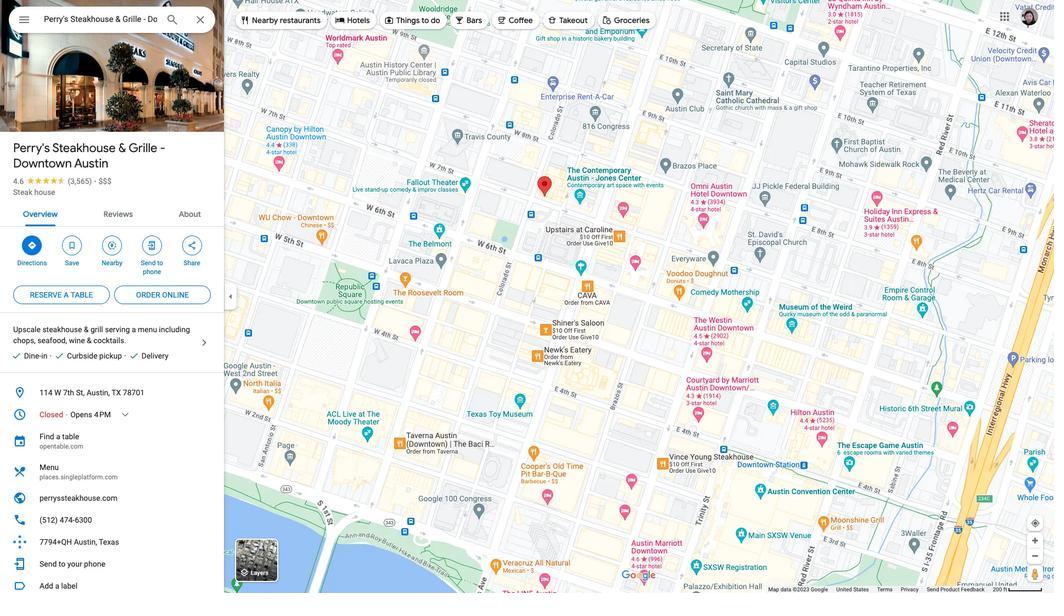 Task type: locate. For each thing, give the bounding box(es) containing it.
offers curbside pickup group
[[50, 350, 122, 361]]

footer containing map data ©2023 google
[[769, 586, 993, 593]]

collapse side panel image
[[225, 291, 237, 303]]

1 vertical spatial phone
[[84, 560, 105, 568]]

1 vertical spatial to
[[157, 259, 163, 267]]

to inside button
[[59, 560, 65, 568]]

0 horizontal spatial to
[[59, 560, 65, 568]]

7794+qh austin, texas
[[40, 538, 119, 546]]

terms
[[877, 587, 893, 593]]

a right add
[[55, 582, 59, 590]]

· right in
[[50, 351, 52, 360]]

78701
[[123, 388, 145, 397]]

2 vertical spatial to
[[59, 560, 65, 568]]

3,166 photos button
[[8, 104, 83, 124]]

tab list containing overview
[[0, 200, 224, 226]]

0 horizontal spatial phone
[[84, 560, 105, 568]]

show your location image
[[1031, 518, 1041, 528]]


[[335, 14, 345, 26]]

7794+qh
[[40, 538, 72, 546]]

1 horizontal spatial nearby
[[252, 15, 278, 25]]

4.6 stars image
[[24, 177, 68, 184]]

send inside information for perry's steakhouse & grille - downtown austin region
[[40, 560, 57, 568]]

takeout
[[559, 15, 588, 25]]


[[18, 12, 31, 27]]

send for send product feedback
[[927, 587, 939, 593]]

a inside find a table opentable.com
[[56, 432, 60, 441]]

footer inside google maps element
[[769, 586, 993, 593]]

terms button
[[877, 586, 893, 593]]

add a label
[[40, 582, 78, 590]]

2 horizontal spatial send
[[927, 587, 939, 593]]

0 vertical spatial to
[[422, 15, 429, 25]]

& left grille
[[118, 141, 126, 156]]

2 horizontal spatial to
[[422, 15, 429, 25]]

a right reserve on the left of the page
[[64, 291, 69, 299]]


[[67, 239, 77, 252]]

7794+qh austin, texas button
[[0, 531, 224, 553]]

a
[[64, 291, 69, 299], [132, 325, 136, 334], [56, 432, 60, 441], [55, 582, 59, 590]]

a inside button
[[55, 582, 59, 590]]

send product feedback button
[[927, 586, 985, 593]]

· left the price: expensive element
[[94, 177, 96, 186]]

a for add a label
[[55, 582, 59, 590]]

200 ft
[[993, 587, 1007, 593]]

send down  in the left of the page
[[141, 259, 156, 267]]

to left share
[[157, 259, 163, 267]]

· inside the offers curbside pickup group
[[50, 351, 52, 360]]

show open hours for the week image
[[120, 410, 130, 420]]

tx
[[112, 388, 121, 397]]

layers
[[251, 570, 269, 577]]

a left the menu
[[132, 325, 136, 334]]

to left do
[[422, 15, 429, 25]]

0 horizontal spatial send
[[40, 560, 57, 568]]

0 vertical spatial phone
[[143, 268, 161, 276]]

0 horizontal spatial ·
[[50, 351, 52, 360]]

4.6
[[13, 177, 24, 186]]

phone
[[143, 268, 161, 276], [84, 560, 105, 568]]

reviews
[[104, 209, 133, 219]]

· right pickup
[[124, 351, 126, 360]]

table up opentable.com
[[62, 432, 79, 441]]

none field inside the perry's steakhouse & grille - downtown austin field
[[44, 13, 157, 26]]

bars
[[467, 15, 482, 25]]


[[107, 239, 117, 252]]

privacy button
[[901, 586, 919, 593]]

perryssteakhouse.com
[[40, 494, 117, 502]]

tab list
[[0, 200, 224, 226]]

2 horizontal spatial ·
[[124, 351, 126, 360]]

photo of perry's steakhouse & grille - downtown austin image
[[0, 0, 224, 202]]

Perry's Steakhouse & Grille - Downtown Austin field
[[9, 7, 215, 33]]

ft
[[1004, 587, 1007, 593]]

a inside upscale steakhouse & grill serving a menu including chops, seafood, wine & cocktails.
[[132, 325, 136, 334]]

1 vertical spatial austin,
[[74, 538, 97, 546]]

1 vertical spatial nearby
[[102, 259, 122, 267]]

to left your
[[59, 560, 65, 568]]

0 vertical spatial table
[[71, 291, 93, 299]]

including
[[159, 325, 190, 334]]

send to phone
[[141, 259, 163, 276]]

austin,
[[87, 388, 110, 397], [74, 538, 97, 546]]

 search field
[[9, 7, 215, 35]]

find
[[40, 432, 54, 441]]

perry's steakhouse & grille - downtown austin
[[13, 141, 165, 171]]


[[602, 14, 612, 26]]

send inside footer
[[927, 587, 939, 593]]

serves dine-in group
[[7, 350, 47, 361]]

1 horizontal spatial phone
[[143, 268, 161, 276]]

·
[[94, 177, 96, 186], [50, 351, 52, 360], [124, 351, 126, 360]]

114 w 7th st, austin, tx 78701 button
[[0, 382, 224, 404]]

send left product
[[927, 587, 939, 593]]

phone inside button
[[84, 560, 105, 568]]

tab list inside google maps element
[[0, 200, 224, 226]]

0 vertical spatial &
[[118, 141, 126, 156]]

cocktails.
[[93, 336, 126, 345]]


[[240, 14, 250, 26]]

(512)
[[40, 516, 58, 524]]

1 horizontal spatial send
[[141, 259, 156, 267]]

send to your phone button
[[0, 553, 224, 575]]

a for find a table opentable.com
[[56, 432, 60, 441]]

1 vertical spatial table
[[62, 432, 79, 441]]

send product feedback
[[927, 587, 985, 593]]

serving
[[105, 325, 130, 334]]

& inside perry's steakhouse & grille - downtown austin
[[118, 141, 126, 156]]

actions for perry's steakhouse & grille - downtown austin region
[[0, 227, 224, 282]]

places.singleplatform.com
[[40, 473, 118, 481]]

austin, down 6300 at the bottom of the page
[[74, 538, 97, 546]]

austin, right st,
[[87, 388, 110, 397]]

1 vertical spatial &
[[84, 325, 89, 334]]

google
[[811, 587, 828, 593]]

(512) 474-6300 button
[[0, 509, 224, 531]]

privacy
[[901, 587, 919, 593]]

table down save on the top left
[[71, 291, 93, 299]]

0 vertical spatial austin,
[[87, 388, 110, 397]]

save
[[65, 259, 79, 267]]

phone inside the send to phone
[[143, 268, 161, 276]]

114 w 7th st, austin, tx 78701
[[40, 388, 145, 397]]

& right wine
[[87, 336, 92, 345]]

1 horizontal spatial to
[[157, 259, 163, 267]]

0 horizontal spatial nearby
[[102, 259, 122, 267]]

chops,
[[13, 336, 36, 345]]

7th
[[63, 388, 74, 397]]

to inside the send to phone
[[157, 259, 163, 267]]

hours image
[[13, 408, 26, 421]]

send inside the send to phone
[[141, 259, 156, 267]]

table inside find a table opentable.com
[[62, 432, 79, 441]]

footer
[[769, 586, 993, 593]]

menu
[[138, 325, 157, 334]]

send up add
[[40, 560, 57, 568]]

& left grill at the bottom of the page
[[84, 325, 89, 334]]

reserve
[[30, 291, 62, 299]]

a up opentable.com
[[56, 432, 60, 441]]

do
[[431, 15, 440, 25]]

nearby down ""
[[102, 259, 122, 267]]

None field
[[44, 13, 157, 26]]

table for reserve a table
[[71, 291, 93, 299]]

opentable.com
[[40, 443, 83, 450]]

1 vertical spatial send
[[40, 560, 57, 568]]

perry's
[[13, 141, 50, 156]]

nearby right 
[[252, 15, 278, 25]]

 hotels
[[335, 14, 370, 26]]

phone right your
[[84, 560, 105, 568]]


[[147, 239, 157, 252]]

order online
[[136, 291, 189, 299]]

pickup
[[99, 351, 122, 360]]

zoom in image
[[1031, 537, 1040, 545]]


[[27, 239, 37, 252]]

nearby inside actions for perry's steakhouse & grille - downtown austin region
[[102, 259, 122, 267]]

2 vertical spatial send
[[927, 587, 939, 593]]

phone up order
[[143, 268, 161, 276]]


[[497, 14, 507, 26]]

0 vertical spatial nearby
[[252, 15, 278, 25]]

0 vertical spatial send
[[141, 259, 156, 267]]



Task type: describe. For each thing, give the bounding box(es) containing it.
add a label button
[[0, 575, 224, 593]]

upscale steakhouse & grill serving a menu including chops, seafood, wine & cocktails.
[[13, 325, 190, 345]]

zoom out image
[[1031, 552, 1040, 560]]

closed ⋅ opens 4 pm
[[40, 410, 111, 419]]

dine-
[[24, 351, 41, 360]]

united
[[837, 587, 852, 593]]

austin, inside 114 w 7th st, austin, tx 78701 button
[[87, 388, 110, 397]]

in
[[41, 351, 47, 360]]

1 horizontal spatial ·
[[94, 177, 96, 186]]

label
[[61, 582, 78, 590]]

200
[[993, 587, 1002, 593]]

table for find a table opentable.com
[[62, 432, 79, 441]]

upscale
[[13, 325, 41, 334]]

feedback
[[961, 587, 985, 593]]

to for send to your phone
[[59, 560, 65, 568]]

steakhouse
[[52, 141, 116, 156]]

 nearby restaurants
[[240, 14, 321, 26]]

austin, inside 7794+qh austin, texas button
[[74, 538, 97, 546]]

order online link
[[114, 282, 211, 308]]

send for send to your phone
[[40, 560, 57, 568]]

6300
[[75, 516, 92, 524]]

 button
[[9, 7, 40, 35]]


[[187, 239, 197, 252]]

& for grill
[[84, 325, 89, 334]]

©2023
[[793, 587, 810, 593]]

order
[[136, 291, 160, 299]]

4 pm
[[94, 410, 111, 419]]

grille
[[129, 141, 157, 156]]

add
[[40, 582, 53, 590]]

price: expensive element
[[99, 177, 112, 186]]

send to your phone
[[40, 560, 105, 568]]

-
[[160, 141, 165, 156]]

 groceries
[[602, 14, 650, 26]]

(512) 474-6300
[[40, 516, 92, 524]]

texas
[[99, 538, 119, 546]]

groceries
[[614, 15, 650, 25]]

 things to do
[[384, 14, 440, 26]]

steak house
[[13, 188, 55, 197]]

states
[[854, 587, 869, 593]]

data
[[781, 587, 792, 593]]

⋅
[[65, 410, 68, 419]]

· inside "offers delivery" group
[[124, 351, 126, 360]]


[[384, 14, 394, 26]]

474-
[[60, 516, 75, 524]]

 takeout
[[547, 14, 588, 26]]

united states button
[[837, 586, 869, 593]]

reserve a table link
[[13, 282, 110, 308]]

show street view coverage image
[[1028, 566, 1043, 582]]

things
[[396, 15, 420, 25]]

a for reserve a table
[[64, 291, 69, 299]]

 bars
[[455, 14, 482, 26]]


[[455, 14, 464, 26]]

delivery
[[142, 351, 168, 360]]

& for grille
[[118, 141, 126, 156]]

reserve a table
[[30, 291, 93, 299]]

to for send to phone
[[157, 259, 163, 267]]

 coffee
[[497, 14, 533, 26]]

google account: michele murakami  
(michele.murakami@adept.ai) image
[[1021, 7, 1038, 25]]

share
[[184, 259, 200, 267]]

online
[[162, 291, 189, 299]]

send for send to phone
[[141, 259, 156, 267]]

closed
[[40, 410, 63, 419]]

about
[[179, 209, 201, 219]]

steakhouse
[[42, 325, 82, 334]]

to inside the  things to do
[[422, 15, 429, 25]]

grill
[[91, 325, 103, 334]]

united states
[[837, 587, 869, 593]]

· $$$
[[94, 177, 112, 186]]

map
[[769, 587, 779, 593]]

information for perry's steakhouse & grille - downtown austin region
[[0, 382, 224, 575]]

3,166 photos
[[28, 109, 79, 119]]

find a table opentable.com
[[40, 432, 83, 450]]

steak house button
[[13, 187, 55, 198]]

nearby inside  nearby restaurants
[[252, 15, 278, 25]]

your
[[67, 560, 82, 568]]

2 vertical spatial &
[[87, 336, 92, 345]]

perryssteakhouse.com link
[[0, 487, 224, 509]]

opens
[[70, 410, 92, 419]]

google maps element
[[0, 0, 1054, 593]]

(3,565)
[[68, 177, 92, 186]]

product
[[941, 587, 960, 593]]

hotels
[[347, 15, 370, 25]]

w
[[54, 388, 61, 397]]

overview button
[[14, 200, 66, 226]]

st,
[[76, 388, 85, 397]]

overview
[[23, 209, 58, 219]]

house
[[34, 188, 55, 197]]

3,565 reviews element
[[68, 177, 92, 186]]

dine-in
[[24, 351, 47, 360]]

restaurants
[[280, 15, 321, 25]]

photos
[[52, 109, 79, 119]]

offers delivery group
[[124, 350, 168, 361]]

perry's steakhouse & grille - downtown austin main content
[[0, 0, 224, 593]]


[[547, 14, 557, 26]]

steak
[[13, 188, 32, 197]]

114
[[40, 388, 52, 397]]



Task type: vqa. For each thing, say whether or not it's contained in the screenshot.


